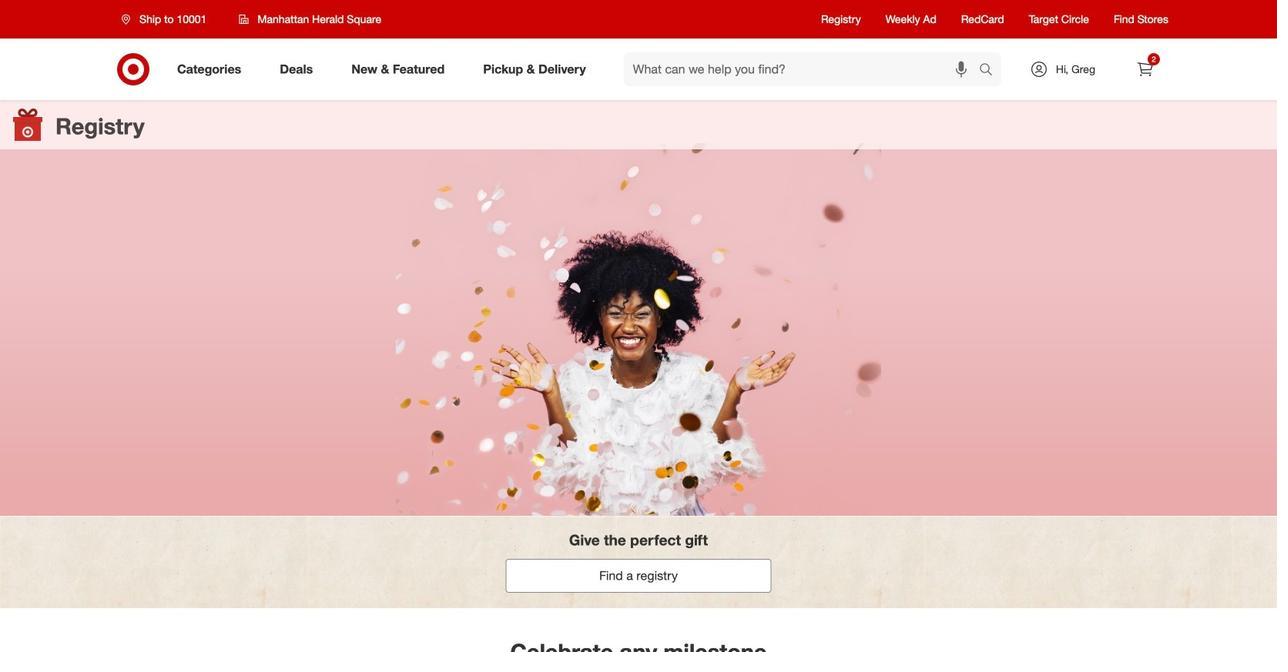 Task type: vqa. For each thing, say whether or not it's contained in the screenshot.
& within the #TargetStyle See what everyone's loving & sharing.
no



Task type: locate. For each thing, give the bounding box(es) containing it.
What can we help you find? suggestions appear below search field
[[624, 52, 983, 86]]



